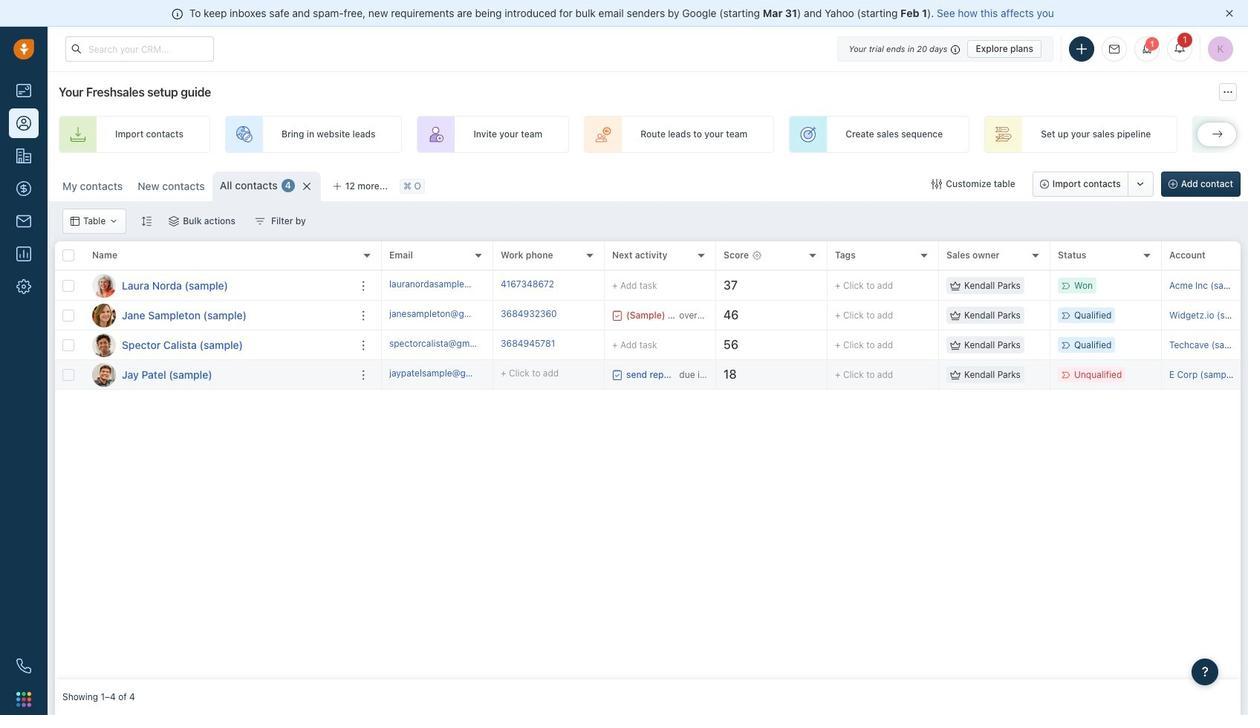 Task type: locate. For each thing, give the bounding box(es) containing it.
0 vertical spatial container_wx8msf4aqz5i3rn1 image
[[169, 216, 179, 227]]

press space to select this row. row
[[55, 271, 382, 301], [382, 271, 1249, 301], [55, 301, 382, 331], [382, 301, 1249, 331], [55, 331, 382, 360], [382, 331, 1249, 360], [55, 360, 382, 390], [382, 360, 1249, 390]]

1 row group from the left
[[55, 271, 382, 390]]

row group
[[55, 271, 382, 390], [382, 271, 1249, 390]]

group
[[1033, 172, 1154, 197]]

container_wx8msf4aqz5i3rn1 image
[[169, 216, 179, 227], [612, 370, 623, 380]]

0 horizontal spatial container_wx8msf4aqz5i3rn1 image
[[169, 216, 179, 227]]

Search your CRM... text field
[[65, 36, 214, 62]]

1 horizontal spatial container_wx8msf4aqz5i3rn1 image
[[612, 370, 623, 380]]

j image
[[92, 363, 116, 387]]

container_wx8msf4aqz5i3rn1 image
[[932, 179, 943, 190], [255, 216, 265, 227], [71, 217, 80, 226], [109, 217, 118, 226], [951, 281, 961, 291], [612, 310, 623, 321], [951, 310, 961, 321], [951, 340, 961, 350], [951, 370, 961, 380]]

row
[[55, 242, 382, 271]]

j image
[[92, 304, 116, 327]]

2 row group from the left
[[382, 271, 1249, 390]]

column header
[[85, 242, 382, 271]]

grid
[[55, 242, 1249, 680]]

freshworks switcher image
[[16, 693, 31, 707]]



Task type: describe. For each thing, give the bounding box(es) containing it.
style_myh0__igzzd8unmi image
[[141, 216, 152, 226]]

phone image
[[16, 659, 31, 674]]

send email image
[[1110, 44, 1120, 54]]

1 vertical spatial container_wx8msf4aqz5i3rn1 image
[[612, 370, 623, 380]]

l image
[[92, 274, 116, 298]]

s image
[[92, 333, 116, 357]]

close image
[[1226, 10, 1234, 17]]

phone element
[[9, 652, 39, 682]]



Task type: vqa. For each thing, say whether or not it's contained in the screenshot.
2nd option from the top of the page
no



